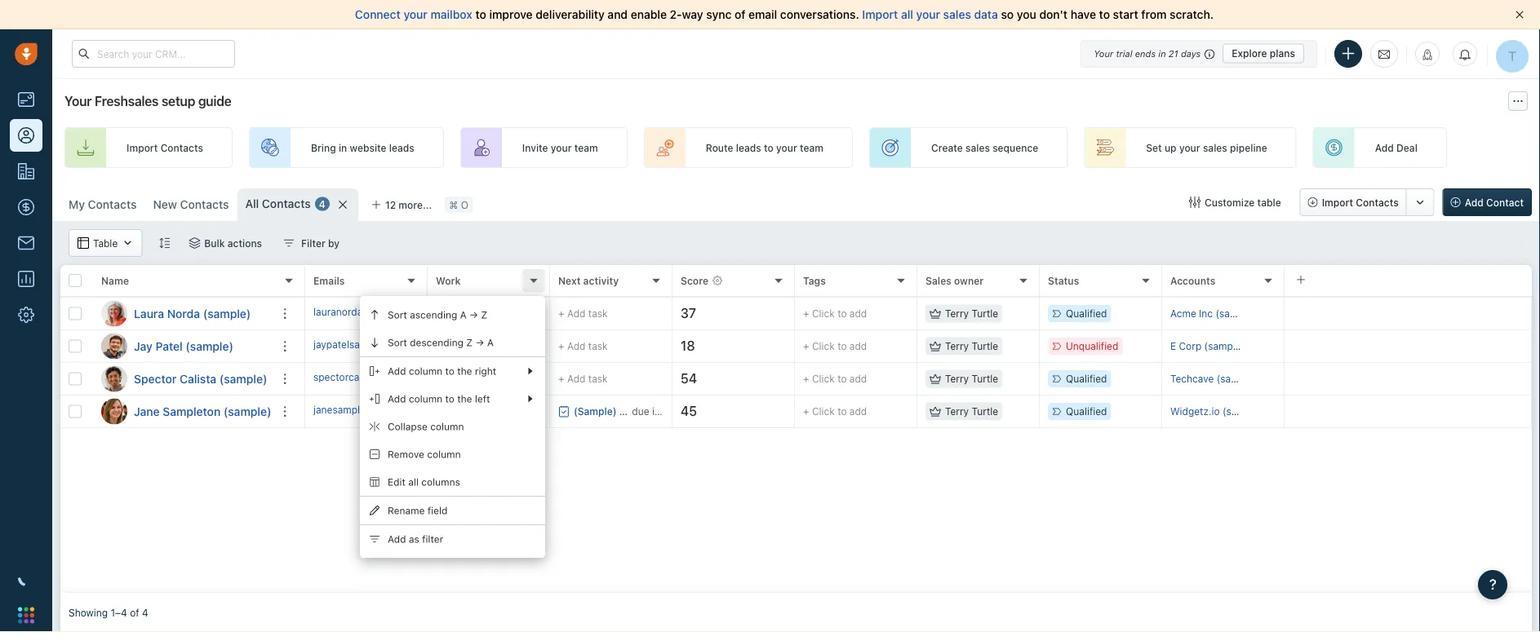 Task type: locate. For each thing, give the bounding box(es) containing it.
0 horizontal spatial 4
[[142, 607, 148, 619]]

container_wx8msf4aqz5i3rn1 image for 54
[[930, 374, 941, 385]]

4 terry turtle from the top
[[946, 406, 999, 418]]

press space to select this row. row containing 45
[[305, 396, 1533, 429]]

press space to select this row. row containing 37
[[305, 298, 1533, 331]]

→
[[470, 309, 478, 321], [476, 337, 485, 349]]

click
[[812, 308, 835, 320], [445, 339, 468, 351], [812, 341, 835, 352], [812, 374, 835, 385], [812, 406, 835, 418]]

0 vertical spatial your
[[1094, 48, 1114, 59]]

container_wx8msf4aqz5i3rn1 image
[[78, 238, 89, 249], [122, 238, 133, 249], [189, 238, 200, 249], [283, 238, 295, 249], [930, 406, 941, 418]]

contacts down add deal link
[[1357, 197, 1399, 208]]

cell for 54
[[1285, 363, 1533, 395]]

2 + click to add from the top
[[803, 341, 867, 352]]

new
[[153, 198, 177, 211]]

0 horizontal spatial import contacts
[[127, 142, 203, 153]]

qualified for 37
[[1066, 308, 1108, 320]]

(sample) right corp
[[1205, 341, 1246, 352]]

menu
[[360, 296, 545, 559]]

customize table button
[[1179, 189, 1292, 216]]

container_wx8msf4aqz5i3rn1 image for 37
[[930, 308, 941, 320]]

1 the from the top
[[457, 366, 472, 377]]

jay
[[134, 340, 153, 353]]

all right edit
[[408, 477, 419, 488]]

acme inc (sample)
[[1171, 308, 1257, 320]]

(sample)
[[203, 307, 251, 321], [1216, 308, 1257, 320], [186, 340, 234, 353], [1205, 341, 1246, 352], [220, 372, 267, 386], [1217, 374, 1258, 385], [224, 405, 271, 418], [1223, 406, 1264, 418]]

import down your freshsales setup guide
[[127, 142, 158, 153]]

to
[[476, 8, 487, 21], [1100, 8, 1111, 21], [764, 142, 774, 153], [838, 308, 847, 320], [470, 339, 480, 351], [838, 341, 847, 352], [445, 366, 455, 377], [838, 374, 847, 385], [445, 394, 455, 405], [838, 406, 847, 418]]

your trial ends in 21 days
[[1094, 48, 1201, 59]]

add inside button
[[1465, 197, 1484, 208]]

contacts down "setup"
[[161, 142, 203, 153]]

(sample) inside laura norda (sample) link
[[203, 307, 251, 321]]

(sample) up widgetz.io (sample) link
[[1217, 374, 1258, 385]]

cell for 45
[[1285, 396, 1533, 428]]

mailbox
[[431, 8, 473, 21]]

1 vertical spatial in
[[339, 142, 347, 153]]

⌘ o
[[449, 199, 469, 211]]

1 vertical spatial your
[[65, 93, 92, 109]]

import right conversations.
[[863, 8, 898, 21]]

3 terry turtle from the top
[[946, 374, 999, 385]]

1 horizontal spatial in
[[1159, 48, 1167, 59]]

you
[[1017, 8, 1037, 21]]

don't
[[1040, 8, 1068, 21]]

leads right website
[[389, 142, 415, 153]]

all left "data"
[[901, 8, 914, 21]]

next
[[559, 275, 581, 287]]

4 + click to add from the top
[[803, 406, 867, 418]]

column up columns
[[427, 449, 461, 460]]

more...
[[399, 199, 432, 211]]

in right bring
[[339, 142, 347, 153]]

your left trial
[[1094, 48, 1114, 59]]

cell
[[1285, 298, 1533, 330], [1285, 331, 1533, 363], [1285, 363, 1533, 395], [1285, 396, 1533, 428]]

task for 37
[[589, 308, 608, 320]]

0 vertical spatial the
[[457, 366, 472, 377]]

sales right create
[[966, 142, 990, 153]]

widgetz.io
[[1171, 406, 1220, 418]]

column inside menu item
[[427, 449, 461, 460]]

connect
[[355, 8, 401, 21]]

contacts right all
[[262, 197, 311, 211]]

0 vertical spatial a
[[460, 309, 467, 321]]

import contacts inside button
[[1323, 197, 1399, 208]]

a
[[460, 309, 467, 321], [487, 337, 494, 349]]

1 vertical spatial + add task
[[559, 341, 608, 352]]

as
[[409, 534, 420, 545]]

grid containing 37
[[60, 264, 1533, 594]]

style_myh0__igzzd8unmi image
[[159, 238, 170, 249]]

z up sort descending z → a menu item at the left of the page
[[481, 309, 488, 321]]

0 horizontal spatial of
[[130, 607, 139, 619]]

(sample) right inc
[[1216, 308, 1257, 320]]

deliverability
[[536, 8, 605, 21]]

1 terry turtle from the top
[[946, 308, 999, 320]]

contacts
[[161, 142, 203, 153], [1357, 197, 1399, 208], [262, 197, 311, 211], [88, 198, 137, 211], [180, 198, 229, 211]]

+ click to add for 54
[[803, 374, 867, 385]]

1 cell from the top
[[1285, 298, 1533, 330]]

qualified
[[1066, 308, 1108, 320], [1066, 374, 1108, 385], [1066, 406, 1108, 418]]

2 task from the top
[[589, 341, 608, 352]]

1 + click to add from the top
[[803, 308, 867, 320]]

0 vertical spatial all
[[901, 8, 914, 21]]

sales left the 'pipeline'
[[1204, 142, 1228, 153]]

1 terry from the top
[[946, 308, 969, 320]]

website
[[350, 142, 387, 153]]

a up right
[[487, 337, 494, 349]]

sort for sort ascending a → z
[[388, 309, 407, 321]]

1 row group from the left
[[60, 298, 305, 429]]

all inside edit all columns menu item
[[408, 477, 419, 488]]

1 vertical spatial sort
[[388, 337, 407, 349]]

1 team from the left
[[575, 142, 598, 153]]

(sample) for laura norda (sample)
[[203, 307, 251, 321]]

0 horizontal spatial z
[[466, 337, 473, 349]]

(sample) inside spector calista (sample) link
[[220, 372, 267, 386]]

2 + add task from the top
[[559, 341, 608, 352]]

press space to select this row. row
[[60, 298, 305, 331], [305, 298, 1533, 331], [60, 331, 305, 363], [305, 331, 1533, 363], [60, 363, 305, 396], [305, 363, 1533, 396], [60, 396, 305, 429], [305, 396, 1533, 429]]

4
[[319, 198, 326, 210], [142, 607, 148, 619]]

1 sort from the top
[[388, 309, 407, 321]]

0 vertical spatial + add task
[[559, 308, 608, 320]]

4 up filter by
[[319, 198, 326, 210]]

sort
[[388, 309, 407, 321], [388, 337, 407, 349]]

your left mailbox on the top of the page
[[404, 8, 428, 21]]

field
[[428, 505, 448, 517]]

0 vertical spatial z
[[481, 309, 488, 321]]

all contacts link
[[245, 196, 311, 212]]

→ up right
[[476, 337, 485, 349]]

1 task from the top
[[589, 308, 608, 320]]

45
[[681, 404, 697, 419]]

(sample) right sampleton
[[224, 405, 271, 418]]

1 horizontal spatial a
[[487, 337, 494, 349]]

4 cell from the top
[[1285, 396, 1533, 428]]

jane sampleton (sample) link
[[134, 404, 271, 420]]

collapse column menu item
[[360, 413, 545, 441]]

0 vertical spatial import
[[863, 8, 898, 21]]

4 terry from the top
[[946, 406, 969, 418]]

import contacts for import contacts button
[[1323, 197, 1399, 208]]

0 horizontal spatial in
[[339, 142, 347, 153]]

menu containing sort ascending a → z
[[360, 296, 545, 559]]

click for 54
[[812, 374, 835, 385]]

row group containing 37
[[305, 298, 1533, 429]]

1 vertical spatial the
[[457, 394, 472, 405]]

container_wx8msf4aqz5i3rn1 image inside bulk actions button
[[189, 238, 200, 249]]

sales left "data"
[[944, 8, 972, 21]]

remove column
[[388, 449, 461, 460]]

a right ascending
[[460, 309, 467, 321]]

column down descending
[[409, 366, 443, 377]]

1 turtle from the top
[[972, 308, 999, 320]]

task for 54
[[589, 374, 608, 385]]

(sample) down name column header
[[203, 307, 251, 321]]

name row
[[60, 265, 305, 298]]

import contacts down add deal link
[[1323, 197, 1399, 208]]

freshsales
[[95, 93, 159, 109]]

filter
[[301, 238, 326, 249]]

1 horizontal spatial team
[[800, 142, 824, 153]]

sales
[[926, 275, 952, 287]]

0 horizontal spatial import
[[127, 142, 158, 153]]

jane sampleton (sample)
[[134, 405, 271, 418]]

1 horizontal spatial leads
[[736, 142, 762, 153]]

(sample) for e corp (sample)
[[1205, 341, 1246, 352]]

3 terry from the top
[[946, 374, 969, 385]]

o
[[461, 199, 469, 211]]

import for import contacts button
[[1323, 197, 1354, 208]]

start
[[1114, 8, 1139, 21]]

0 vertical spatial qualified
[[1066, 308, 1108, 320]]

(sample) down techcave (sample) link
[[1223, 406, 1264, 418]]

new contacts button
[[145, 189, 237, 221], [153, 198, 229, 211]]

click for 18
[[812, 341, 835, 352]]

2 vertical spatial + add task
[[559, 374, 608, 385]]

2 cell from the top
[[1285, 331, 1533, 363]]

the for right
[[457, 366, 472, 377]]

2 vertical spatial task
[[589, 374, 608, 385]]

sort up jaypatelsample@gmail.com + click to add
[[388, 309, 407, 321]]

1 vertical spatial qualified
[[1066, 374, 1108, 385]]

add inside menu item
[[388, 534, 406, 545]]

corp
[[1180, 341, 1202, 352]]

leads
[[389, 142, 415, 153], [736, 142, 762, 153]]

e corp (sample) link
[[1171, 341, 1246, 352]]

click for 37
[[812, 308, 835, 320]]

2 horizontal spatial import
[[1323, 197, 1354, 208]]

rename field menu item
[[360, 497, 545, 525]]

acme
[[1171, 308, 1197, 320]]

terry turtle for 54
[[946, 374, 999, 385]]

invite
[[522, 142, 548, 153]]

3 + add task from the top
[[559, 374, 608, 385]]

jane
[[134, 405, 160, 418]]

the left left
[[457, 394, 472, 405]]

terry turtle for 45
[[946, 406, 999, 418]]

column inside menu item
[[430, 421, 464, 433]]

0 vertical spatial import contacts
[[127, 142, 203, 153]]

2 turtle from the top
[[972, 341, 999, 352]]

1 vertical spatial import
[[127, 142, 158, 153]]

sort down lauranordasample@gmail.com link
[[388, 337, 407, 349]]

create sales sequence link
[[870, 127, 1068, 168]]

0 vertical spatial of
[[735, 8, 746, 21]]

container_wx8msf4aqz5i3rn1 image inside 'filter by' 'button'
[[283, 238, 295, 249]]

in left 21
[[1159, 48, 1167, 59]]

container_wx8msf4aqz5i3rn1 image
[[1190, 197, 1201, 208], [930, 308, 941, 320], [930, 341, 941, 352], [930, 374, 941, 385], [559, 406, 570, 418]]

(sample) inside jane sampleton (sample) link
[[224, 405, 271, 418]]

your left "freshsales" on the left top of the page
[[65, 93, 92, 109]]

my contacts button
[[60, 189, 145, 221], [69, 198, 137, 211]]

create
[[932, 142, 963, 153]]

1 vertical spatial task
[[589, 341, 608, 352]]

3 cell from the top
[[1285, 363, 1533, 395]]

1 horizontal spatial your
[[1094, 48, 1114, 59]]

2 qualified from the top
[[1066, 374, 1108, 385]]

1 vertical spatial import contacts
[[1323, 197, 1399, 208]]

container_wx8msf4aqz5i3rn1 image for 18
[[930, 341, 941, 352]]

2 terry from the top
[[946, 341, 969, 352]]

column down 3684932360 link
[[430, 421, 464, 433]]

0 vertical spatial task
[[589, 308, 608, 320]]

showing 1–4 of 4
[[69, 607, 148, 619]]

spector calista (sample) link
[[134, 371, 267, 387]]

conversations.
[[781, 8, 860, 21]]

your for your trial ends in 21 days
[[1094, 48, 1114, 59]]

1 vertical spatial →
[[476, 337, 485, 349]]

of
[[735, 8, 746, 21], [130, 607, 139, 619]]

3 turtle from the top
[[972, 374, 999, 385]]

the left right
[[457, 366, 472, 377]]

+ click to add for 37
[[803, 308, 867, 320]]

explore
[[1232, 48, 1268, 59]]

0 horizontal spatial all
[[408, 477, 419, 488]]

add column to the left
[[388, 394, 490, 405]]

up
[[1165, 142, 1177, 153]]

import contacts down "setup"
[[127, 142, 203, 153]]

jay patel (sample) link
[[134, 338, 234, 355]]

1 horizontal spatial all
[[901, 8, 914, 21]]

3 + click to add from the top
[[803, 374, 867, 385]]

1 vertical spatial of
[[130, 607, 139, 619]]

(sample) for spector calista (sample)
[[220, 372, 267, 386]]

jaypatelsample@gmail.com + click to add
[[314, 339, 500, 351]]

your right route
[[777, 142, 798, 153]]

press space to select this row. row containing spector calista (sample)
[[60, 363, 305, 396]]

column up collapse column
[[409, 394, 443, 405]]

of right sync
[[735, 8, 746, 21]]

1 + add task from the top
[[559, 308, 608, 320]]

scratch.
[[1170, 8, 1214, 21]]

1 horizontal spatial import contacts
[[1323, 197, 1399, 208]]

0 vertical spatial 4
[[319, 198, 326, 210]]

invite your team link
[[460, 127, 628, 168]]

0 horizontal spatial a
[[460, 309, 467, 321]]

2 the from the top
[[457, 394, 472, 405]]

2 sort from the top
[[388, 337, 407, 349]]

0 vertical spatial in
[[1159, 48, 1167, 59]]

→ for a
[[476, 337, 485, 349]]

column for collapse column
[[430, 421, 464, 433]]

invite your team
[[522, 142, 598, 153]]

z down 4167348672 link
[[466, 337, 473, 349]]

contact
[[1487, 197, 1525, 208]]

left
[[475, 394, 490, 405]]

4167348672
[[436, 307, 495, 318]]

add column to the right
[[388, 366, 497, 377]]

1 vertical spatial 4
[[142, 607, 148, 619]]

import
[[863, 8, 898, 21], [127, 142, 158, 153], [1323, 197, 1354, 208]]

12 more...
[[385, 199, 432, 211]]

j image
[[101, 399, 127, 425]]

import for import contacts link
[[127, 142, 158, 153]]

2 team from the left
[[800, 142, 824, 153]]

container_wx8msf4aqz5i3rn1 image for 'filter by' 'button'
[[283, 238, 295, 249]]

j image
[[101, 334, 127, 360]]

(sample) for jay patel (sample)
[[186, 340, 234, 353]]

1 horizontal spatial z
[[481, 309, 488, 321]]

(sample) for acme inc (sample)
[[1216, 308, 1257, 320]]

actions
[[228, 238, 262, 249]]

row group
[[60, 298, 305, 429], [305, 298, 1533, 429]]

0 vertical spatial sort
[[388, 309, 407, 321]]

route
[[706, 142, 734, 153]]

freshworks switcher image
[[18, 608, 34, 624]]

0 horizontal spatial leads
[[389, 142, 415, 153]]

0 horizontal spatial team
[[575, 142, 598, 153]]

3 qualified from the top
[[1066, 406, 1108, 418]]

2 vertical spatial import
[[1323, 197, 1354, 208]]

cell for 18
[[1285, 331, 1533, 363]]

(sample) for jane sampleton (sample)
[[224, 405, 271, 418]]

of right the 1–4
[[130, 607, 139, 619]]

sales owner
[[926, 275, 984, 287]]

2 row group from the left
[[305, 298, 1533, 429]]

1 vertical spatial all
[[408, 477, 419, 488]]

by
[[328, 238, 340, 249]]

0 horizontal spatial your
[[65, 93, 92, 109]]

4 right the 1–4
[[142, 607, 148, 619]]

(sample) inside jay patel (sample) link
[[186, 340, 234, 353]]

2 vertical spatial qualified
[[1066, 406, 1108, 418]]

import inside button
[[1323, 197, 1354, 208]]

4 turtle from the top
[[972, 406, 999, 418]]

(sample) right calista
[[220, 372, 267, 386]]

sequence
[[993, 142, 1039, 153]]

edit
[[388, 477, 406, 488]]

the for left
[[457, 394, 472, 405]]

contacts inside import contacts button
[[1357, 197, 1399, 208]]

grid
[[60, 264, 1533, 594]]

your right invite
[[551, 142, 572, 153]]

bulk
[[204, 238, 225, 249]]

import right table
[[1323, 197, 1354, 208]]

table
[[93, 238, 118, 249]]

2 terry turtle from the top
[[946, 341, 999, 352]]

3 task from the top
[[589, 374, 608, 385]]

→ for z
[[470, 309, 478, 321]]

18
[[681, 339, 695, 354]]

→ up sort descending z → a menu item at the left of the page
[[470, 309, 478, 321]]

pipeline
[[1231, 142, 1268, 153]]

(sample) up spector calista (sample)
[[186, 340, 234, 353]]

norda
[[167, 307, 200, 321]]

leads right route
[[736, 142, 762, 153]]

1 horizontal spatial 4
[[319, 198, 326, 210]]

sales
[[944, 8, 972, 21], [966, 142, 990, 153], [1204, 142, 1228, 153]]

0 vertical spatial →
[[470, 309, 478, 321]]

1 qualified from the top
[[1066, 308, 1108, 320]]

laura
[[134, 307, 164, 321]]

table
[[1258, 197, 1282, 208]]

+ click to add for 18
[[803, 341, 867, 352]]

spector calista (sample)
[[134, 372, 267, 386]]

terry for 54
[[946, 374, 969, 385]]

all
[[245, 197, 259, 211]]



Task type: describe. For each thing, give the bounding box(es) containing it.
s image
[[101, 366, 127, 392]]

patel
[[156, 340, 183, 353]]

2 leads from the left
[[736, 142, 762, 153]]

task for 18
[[589, 341, 608, 352]]

terry turtle for 18
[[946, 341, 999, 352]]

contacts inside import contacts link
[[161, 142, 203, 153]]

contacts right new
[[180, 198, 229, 211]]

add as filter
[[388, 534, 444, 545]]

my
[[69, 198, 85, 211]]

54
[[681, 371, 697, 387]]

add for 54
[[850, 374, 867, 385]]

+ add task for 37
[[559, 308, 608, 320]]

collapse column
[[388, 421, 464, 433]]

turtle for 18
[[972, 341, 999, 352]]

next activity
[[559, 275, 619, 287]]

sort descending z → a
[[388, 337, 494, 349]]

showing
[[69, 607, 108, 619]]

container_wx8msf4aqz5i3rn1 image inside customize table button
[[1190, 197, 1201, 208]]

3684932360
[[436, 404, 498, 416]]

bring
[[311, 142, 336, 153]]

⌘
[[449, 199, 458, 211]]

techcave (sample) link
[[1171, 374, 1258, 385]]

add for 37
[[850, 308, 867, 320]]

create sales sequence
[[932, 142, 1039, 153]]

plans
[[1270, 48, 1296, 59]]

set up your sales pipeline link
[[1085, 127, 1297, 168]]

1 vertical spatial z
[[466, 337, 473, 349]]

spectorcalista@gmail.com 3684945781
[[314, 372, 496, 383]]

add contact
[[1465, 197, 1525, 208]]

ends
[[1136, 48, 1156, 59]]

1 horizontal spatial of
[[735, 8, 746, 21]]

+ click to add for 45
[[803, 406, 867, 418]]

press space to select this row. row containing 18
[[305, 331, 1533, 363]]

sort for sort descending z → a
[[388, 337, 407, 349]]

remove column menu item
[[360, 441, 545, 469]]

improve
[[490, 8, 533, 21]]

descending
[[410, 337, 464, 349]]

rename
[[388, 505, 425, 517]]

rename field
[[388, 505, 448, 517]]

import contacts link
[[65, 127, 233, 168]]

data
[[975, 8, 999, 21]]

setup
[[162, 93, 195, 109]]

cell for 37
[[1285, 298, 1533, 330]]

janesampleton@gmail.com link
[[314, 403, 437, 421]]

row group containing laura norda (sample)
[[60, 298, 305, 429]]

add for 45
[[850, 406, 867, 418]]

add as filter menu item
[[360, 526, 545, 554]]

days
[[1181, 48, 1201, 59]]

terry turtle for 37
[[946, 308, 999, 320]]

add deal
[[1376, 142, 1418, 153]]

and
[[608, 8, 628, 21]]

filter by
[[301, 238, 340, 249]]

have
[[1071, 8, 1097, 21]]

4 inside the all contacts 4
[[319, 198, 326, 210]]

container_wx8msf4aqz5i3rn1 image for table popup button
[[78, 238, 89, 249]]

1 vertical spatial a
[[487, 337, 494, 349]]

route leads to your team link
[[644, 127, 853, 168]]

new contacts
[[153, 198, 229, 211]]

turtle for 54
[[972, 374, 999, 385]]

e corp (sample)
[[1171, 341, 1246, 352]]

enable
[[631, 8, 667, 21]]

spectorcalista@gmail.com
[[314, 372, 435, 383]]

press space to select this row. row containing jane sampleton (sample)
[[60, 396, 305, 429]]

so
[[1002, 8, 1014, 21]]

terry for 45
[[946, 406, 969, 418]]

guide
[[198, 93, 232, 109]]

import contacts group
[[1301, 189, 1435, 216]]

accounts
[[1171, 275, 1216, 287]]

column for remove column
[[427, 449, 461, 460]]

score
[[681, 275, 709, 287]]

contacts right the my
[[88, 198, 137, 211]]

from
[[1142, 8, 1167, 21]]

edit all columns menu item
[[360, 469, 545, 496]]

bulk actions button
[[178, 229, 273, 257]]

techcave (sample)
[[1171, 374, 1258, 385]]

spectorcalista@gmail.com link
[[314, 371, 435, 388]]

right
[[475, 366, 497, 377]]

l image
[[101, 301, 127, 327]]

unqualified
[[1066, 341, 1119, 352]]

press space to select this row. row containing 54
[[305, 363, 1533, 396]]

37
[[681, 306, 697, 321]]

emails
[[314, 275, 345, 287]]

set up your sales pipeline
[[1147, 142, 1268, 153]]

edit all columns
[[388, 477, 460, 488]]

status
[[1048, 275, 1080, 287]]

click for 45
[[812, 406, 835, 418]]

email image
[[1379, 47, 1391, 61]]

qualified for 45
[[1066, 406, 1108, 418]]

terry for 37
[[946, 308, 969, 320]]

trial
[[1117, 48, 1133, 59]]

bulk actions
[[204, 238, 262, 249]]

add for 18
[[850, 341, 867, 352]]

laura norda (sample)
[[134, 307, 251, 321]]

press space to select this row. row containing jay patel (sample)
[[60, 331, 305, 363]]

3684932360 link
[[436, 403, 498, 421]]

your left "data"
[[917, 8, 941, 21]]

table button
[[69, 229, 142, 257]]

name
[[101, 275, 129, 287]]

+ add task for 54
[[559, 374, 608, 385]]

terry for 18
[[946, 341, 969, 352]]

spector
[[134, 372, 177, 386]]

set
[[1147, 142, 1163, 153]]

qualified for 54
[[1066, 374, 1108, 385]]

owner
[[955, 275, 984, 287]]

my contacts
[[69, 198, 137, 211]]

12
[[385, 199, 396, 211]]

acme inc (sample) link
[[1171, 308, 1257, 320]]

sort descending z → a menu item
[[360, 329, 545, 357]]

laura norda (sample) link
[[134, 306, 251, 322]]

sort ascending a → z menu item
[[360, 301, 545, 329]]

turtle for 45
[[972, 406, 999, 418]]

sync
[[707, 8, 732, 21]]

your right up
[[1180, 142, 1201, 153]]

turtle for 37
[[972, 308, 999, 320]]

janesampleton@gmail.com
[[314, 404, 437, 416]]

+ add task for 18
[[559, 341, 608, 352]]

your for your freshsales setup guide
[[65, 93, 92, 109]]

route leads to your team
[[706, 142, 824, 153]]

email
[[749, 8, 778, 21]]

column for add column to the right
[[409, 366, 443, 377]]

janesampleton@gmail.com 3684932360
[[314, 404, 498, 416]]

lauranordasample@gmail.com
[[314, 307, 452, 318]]

2-
[[670, 8, 682, 21]]

import contacts for import contacts link
[[127, 142, 203, 153]]

1 leads from the left
[[389, 142, 415, 153]]

widgetz.io (sample) link
[[1171, 406, 1264, 418]]

21
[[1169, 48, 1179, 59]]

container_wx8msf4aqz5i3rn1 image for bulk actions button at left
[[189, 238, 200, 249]]

1 horizontal spatial import
[[863, 8, 898, 21]]

column for add column to the left
[[409, 394, 443, 405]]

12 more... button
[[362, 194, 441, 216]]

close image
[[1516, 11, 1525, 19]]

name column header
[[93, 265, 305, 298]]

4167348672 link
[[436, 305, 495, 323]]

all contacts 4
[[245, 197, 326, 211]]

Search your CRM... text field
[[72, 40, 235, 68]]

press space to select this row. row containing laura norda (sample)
[[60, 298, 305, 331]]

way
[[682, 8, 704, 21]]



Task type: vqa. For each thing, say whether or not it's contained in the screenshot.
Terry associated with 18
yes



